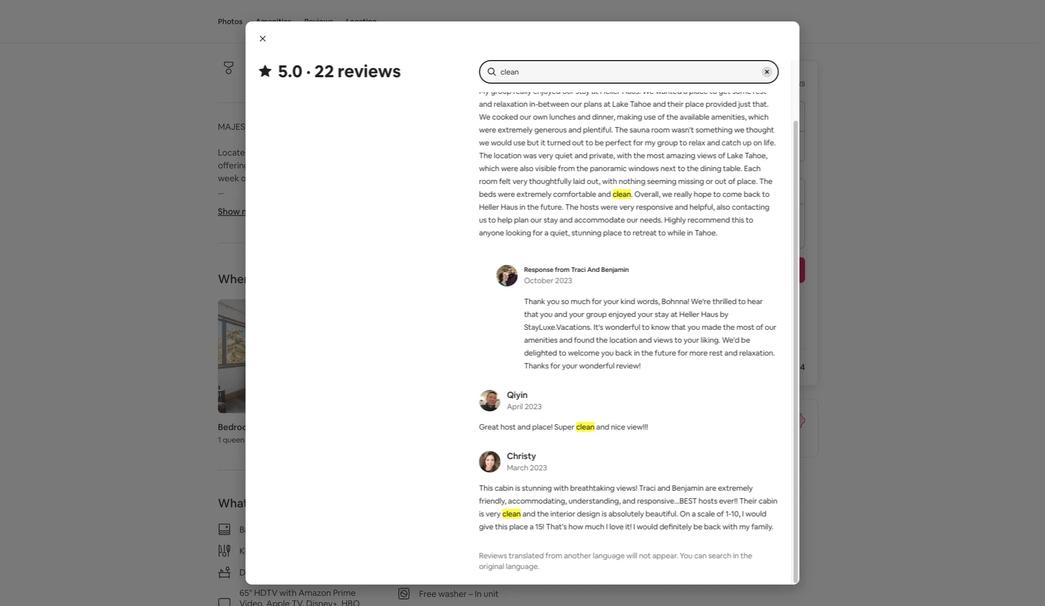 Task type: describe. For each thing, give the bounding box(es) containing it.
for right allows
[[416, 443, 427, 454]]

$8,814 inside refundable · $8,814 total free cancellation before nov 24. cancel before dec 17 for a partial refund.
[[684, 212, 706, 221]]

and up quiet,
[[559, 215, 572, 225]]

show for show more
[[218, 206, 240, 217]]

$2,838 night
[[632, 74, 692, 89]]

heller haus
[[218, 482, 273, 493]]

bunks,
[[372, 224, 398, 235]]

in inside located in tahoe's storied west shore, the heller haus is the latest stayluxe rubicon offering, boasting majestic panoramic lake views, a rustic yet refined setting to enjoy a week on the slopes.
[[252, 147, 259, 158]]

3 inside - panoramic lake view ~ 3000 sq ft luxury lodge - 5 bedrooms, 1 king, 3 queens, 4 twins bunks, (sleeps up to 12) - 4 bathrooms - fully equipped gourmet kitchen - granite hearth and wood burning fireplace - fast starlink mesh wifi - ski storage and pantry
[[301, 224, 306, 235]]

superhost
[[346, 61, 388, 72]]

and right host
[[517, 422, 530, 432]]

0 vertical spatial all
[[264, 392, 272, 403]]

a left 15!
[[529, 522, 533, 532]]

west
[[322, 147, 343, 158]]

be right won't
[[710, 292, 719, 301]]

you right welcome
[[601, 348, 614, 358]]

the up delivering
[[397, 327, 410, 338]]

1 horizontal spatial 22
[[768, 78, 776, 87]]

and down lunches
[[568, 125, 581, 135]]

0 vertical spatial at
[[591, 86, 598, 96]]

the right "shore," on the left of the page
[[372, 147, 385, 158]]

missing
[[678, 177, 704, 186]]

where you'll sleep region
[[214, 269, 573, 449]]

0 horizontal spatial service
[[645, 412, 675, 423]]

2 horizontal spatial group
[[657, 138, 678, 148]]

kitchen inside - panoramic lake view ~ 3000 sq ft luxury lodge - 5 bedrooms, 1 king, 3 queens, 4 twins bunks, (sleeps up to 12) - 4 bathrooms - fully equipped gourmet kitchen - granite hearth and wood burning fireplace - fast starlink mesh wifi - ski storage and pantry
[[319, 250, 348, 261]]

haus. inside greeted with the warmth of alder and redwoods, you can unload your gear as you enter the mudroom. shake the snow off your boots, unload your gear, and head inside the old growth redwood halls of heller haus.
[[341, 533, 362, 544]]

scale
[[697, 509, 715, 519]]

1 horizontal spatial use
[[644, 112, 656, 122]]

gear
[[493, 508, 511, 519]]

· down clear search icon
[[764, 78, 766, 87]]

for inside traci and benjamin covers the service fee for their guests.
[[720, 423, 732, 434]]

host
[[500, 422, 516, 432]]

sometimes
[[457, 585, 500, 596]]

reviews for reviews translated from another language will not appear. you can search in the original language.
[[479, 551, 507, 561]]

book
[[381, 559, 401, 570]]

thank
[[524, 297, 545, 307]]

vintage
[[265, 121, 300, 132]]

and up "stayluxe.vacations."
[[554, 310, 567, 319]]

amenities
[[256, 17, 291, 26]]

a inside the my group really enjoyed our stay at heller haus. we wanted a place to get some rest and relaxation in-between our plans at lake tahoe and their place provided just that. we cooked our own lunches and dinner, making use of the available amenities, which were extremely generous and plentiful. the sauna room wasn't something we thought we would use but it turned out to be perfect for my group to relax and catch up on life. the location was very quiet and private, with the most amazing views of lake tahoe, which were also visible from the panoramic windows next to the dining table. each room felt very thoughtfully laid out, with nothing seeming missing or out of place. the beds were extremely comfortable and
[[683, 86, 687, 96]]

blue
[[306, 430, 323, 441]]

views,
[[387, 160, 411, 171]]

to down contacting
[[746, 215, 753, 225]]

responsive…best
[[637, 497, 697, 506]]

incredible
[[335, 585, 374, 596]]

the down it's on the bottom right of page
[[596, 336, 608, 345]]

delighted
[[524, 348, 557, 358]]

twins
[[349, 224, 370, 235]]

our left plans
[[570, 99, 582, 109]]

leather
[[287, 559, 315, 570]]

my inside the my group really enjoyed our stay at heller haus. we wanted a place to get some rest and relaxation in-between our plans at lake tahoe and their place provided just that. we cooked our own lunches and dinner, making use of the available amenities, which were extremely generous and plentiful. the sauna room wasn't something we thought we would use but it turned out to be perfect for my group to relax and catch up on life. the location was very quiet and private, with the most amazing views of lake tahoe, which were also visible from the panoramic windows next to the dining table. each room felt very thoughtfully laid out, with nothing seeming missing or out of place. the beds were extremely comfortable and
[[645, 138, 655, 148]]

the down making
[[615, 125, 628, 135]]

reviews inside dialog
[[337, 60, 401, 82]]

on up sometimes
[[470, 567, 480, 578]]

adventures.
[[340, 417, 387, 428]]

place.
[[737, 177, 757, 186]]

is down march
[[515, 484, 520, 493]]

hdtv
[[254, 587, 278, 599]]

most inside thank you so much for your kind words, bohnna! we're thrilled to hear that you and your group enjoyed your stay at heller haus by stayluxe.vacations. it's wonderful to know that you made the most of our amenities and found the location and views to your liking. we'd be delighted to welcome you back in the future for more rest and relaxation. thanks for your wonderful review!
[[736, 323, 754, 332]]

0 horizontal spatial 4
[[223, 237, 228, 248]]

and up fireplace, at the left
[[310, 392, 324, 403]]

slopes,
[[514, 353, 542, 364]]

search
[[708, 551, 731, 561]]

to right hope
[[713, 190, 721, 199]]

clean for christy
[[502, 509, 521, 519]]

on up seasons,
[[280, 366, 290, 377]]

panoramic inside the my group really enjoyed our stay at heller haus. we wanted a place to get some rest and relaxation in-between our plans at lake tahoe and their place provided just that. we cooked our own lunches and dinner, making use of the available amenities, which were extremely generous and plentiful. the sauna room wasn't something we thought we would use but it turned out to be perfect for my group to relax and catch up on life. the location was very quiet and private, with the most amazing views of lake tahoe, which were also visible from the panoramic windows next to the dining table. each room felt very thoughtfully laid out, with nothing seeming missing or out of place. the beds were extremely comfortable and
[[590, 164, 627, 173]]

plentiful.
[[583, 125, 613, 135]]

thanks
[[524, 361, 549, 371]]

for down soaring
[[261, 417, 273, 428]]

also inside the my group really enjoyed our stay at heller haus. we wanted a place to get some rest and relaxation in-between our plans at lake tahoe and their place provided just that. we cooked our own lunches and dinner, making use of the available amenities, which were extremely generous and plentiful. the sauna room wasn't something we thought we would use but it turned out to be perfect for my group to relax and catch up on life. the location was very quiet and private, with the most amazing views of lake tahoe, which were also visible from the panoramic windows next to the dining table. each room felt very thoughtfully laid out, with nothing seeming missing or out of place. the beds were extremely comfortable and
[[520, 164, 533, 173]]

future
[[655, 348, 676, 358]]

1 horizontal spatial clean
[[576, 422, 594, 432]]

nothing inside while tahoe prides itself with incredible culinary adventures, sometimes nothing beats a home cooked meal with the family. worry not, this kitchen is stocked and ready wit
[[502, 585, 533, 596]]

5.0 inside dialog
[[278, 60, 302, 82]]

that right know on the right bottom of page
[[671, 323, 686, 332]]

and down know on the right bottom of page
[[639, 336, 652, 345]]

were down felt
[[498, 190, 515, 199]]

1 horizontal spatial yet
[[751, 292, 763, 301]]

/
[[510, 273, 513, 283]]

2023 for bohnna
[[538, 66, 555, 76]]

from inside a home for all seasons, and retaining its gorgeous redwood post and beam architecture and soaring granite fireplace, this cozy but spacious mountain lodge is the perfect basecamp for all of your tahoe adventures. enjoy panoramic views from rubicon peak to mt rose, and sapphire blue waters that appear to be so close you could almost reach it. the heller haus is perched atop a vista that allows for a truly four season tahoe experience.
[[480, 417, 499, 428]]

a right enjoy
[[551, 160, 556, 171]]

that down appear
[[371, 443, 388, 454]]

1 vertical spatial wonderful
[[579, 361, 614, 371]]

is right lodge
[[486, 404, 492, 415]]

up inside - panoramic lake view ~ 3000 sq ft luxury lodge - 5 bedrooms, 1 king, 3 queens, 4 twins bunks, (sleeps up to 12) - 4 bathrooms - fully equipped gourmet kitchen - granite hearth and wood burning fireplace - fast starlink mesh wifi - ski storage and pantry
[[429, 224, 440, 235]]

back inside and the interior design is absolutely beautiful.  on a scale of 1-10, i would give this place a 15!  that's how much i love it!  i would definitely be back with my family.
[[704, 522, 721, 532]]

0 horizontal spatial lake
[[612, 99, 628, 109]]

with inside the thoughtfully renovated and restored in 2023, the heller haus returns to tahoe with the rich character of a classic alpine lodge, while delivering refined modern appointments and stunning design allowing you to unwind after an exhilarating day on the slopes, or a an epic day out on the lake.
[[525, 327, 543, 338]]

place inside .  overall, we really hope to come back to heller haus in the future. the hosts were very responsive and helpful, also contacting us to help plan our stay and accommodate our needs. highly recommend this to anyone looking for a quiet, stunning place to retreat to while in tahoe.
[[603, 228, 622, 238]]

retreat
[[633, 228, 657, 238]]

can for unload
[[429, 508, 443, 519]]

in right yourself
[[305, 39, 311, 48]]

your down welcome
[[562, 361, 577, 371]]

in up plan
[[519, 202, 525, 212]]

refined for delivering
[[434, 340, 462, 351]]

future.
[[540, 202, 563, 212]]

are inside this cabin is stunning with breathtaking views!  traci and benjamin are extremely friendly, accommodating, understanding, and responsive…best hosts ever!!  their cabin is very
[[705, 484, 716, 493]]

views inside the my group really enjoyed our stay at heller haus. we wanted a place to get some rest and relaxation in-between our plans at lake tahoe and their place provided just that. we cooked our own lunches and dinner, making use of the available amenities, which were extremely generous and plentiful. the sauna room wasn't something we thought we would use but it turned out to be perfect for my group to relax and catch up on life. the location was very quiet and private, with the most amazing views of lake tahoe, which were also visible from the panoramic windows next to the dining table. each room felt very thoughtfully laid out, with nothing seeming missing or out of place. the beds were extremely comfortable and
[[697, 151, 716, 161]]

for right future
[[678, 348, 688, 358]]

prides
[[268, 585, 293, 596]]

1 horizontal spatial cabin
[[759, 497, 777, 506]]

the up windows
[[633, 151, 645, 161]]

0 horizontal spatial an
[[218, 366, 228, 377]]

0 vertical spatial extremely
[[498, 125, 532, 135]]

roars
[[444, 559, 464, 570]]

for up it's on the bottom right of page
[[592, 297, 602, 307]]

and down "stayluxe.vacations."
[[559, 336, 572, 345]]

rated
[[374, 75, 393, 85]]

the up missing
[[687, 164, 698, 173]]

and up basecamp
[[218, 404, 233, 415]]

a right thanks
[[554, 353, 559, 364]]

0 vertical spatial room
[[651, 125, 670, 135]]

in
[[475, 589, 482, 600]]

and up "12/24/2023"
[[653, 99, 666, 109]]

5 - from the top
[[218, 263, 221, 274]]

of up the come
[[728, 177, 735, 186]]

close
[[436, 430, 456, 441]]

the inside a home for all seasons, and retaining its gorgeous redwood post and beam architecture and soaring granite fireplace, this cozy but spacious mountain lodge is the perfect basecamp for all of your tahoe adventures. enjoy panoramic views from rubicon peak to mt rose, and sapphire blue waters that appear to be so close you could almost reach it. the heller haus is perched atop a vista that allows for a truly four season tahoe experience.
[[494, 404, 508, 415]]

1 vertical spatial we
[[479, 112, 490, 122]]

0 horizontal spatial before
[[654, 362, 681, 373]]

where you'll sleep
[[218, 272, 319, 287]]

our up the retreat
[[626, 215, 638, 225]]

a for a home for all seasons, and retaining its gorgeous redwood post and beam architecture and soaring granite fireplace, this cozy but spacious mountain lodge is the perfect basecamp for all of your tahoe adventures. enjoy panoramic views from rubicon peak to mt rose, and sapphire blue waters that appear to be so close you could almost reach it. the heller haus is perched atop a vista that allows for a truly four season tahoe experience.
[[218, 392, 224, 403]]

at inside thank you so much for your kind words, bohnna! we're thrilled to hear that you and your group enjoyed your stay at heller haus by stayluxe.vacations. it's wonderful to know that you made the most of our amenities and found the location and views to your liking. we'd be delighted to welcome you back in the future for more rest and relaxation. thanks for your wonderful review!
[[670, 310, 677, 319]]

non-refundable · $7,963 total
[[639, 187, 739, 196]]

of inside thank you so much for your kind words, bohnna! we're thrilled to hear that you and your group enjoyed your stay at heller haus by stayluxe.vacations. it's wonderful to know that you made the most of our amenities and found the location and views to your liking. we'd be delighted to welcome you back in the future for more rest and relaxation. thanks for your wonderful review!
[[756, 323, 763, 332]]

the left latest
[[441, 147, 454, 158]]

you right the thank
[[547, 297, 559, 307]]

gourmet
[[282, 250, 317, 261]]

of up snow
[[320, 508, 328, 519]]

that's
[[546, 522, 567, 532]]

for right suited
[[399, 2, 409, 12]]

of right halls
[[306, 533, 314, 544]]

atop
[[324, 443, 343, 454]]

tahoe inside the my group really enjoyed our stay at heller haus. we wanted a place to get some rest and relaxation in-between our plans at lake tahoe and their place provided just that. we cooked our own lunches and dinner, making use of the available amenities, which were extremely generous and plentiful. the sauna room wasn't something we thought we would use but it turned out to be perfect for my group to relax and catch up on life. the location was very quiet and private, with the most amazing views of lake tahoe, which were also visible from the panoramic windows next to the dining table. each room felt very thoughtfully laid out, with nothing seeming missing or out of place. the beds were extremely comfortable and
[[630, 99, 651, 109]]

the down warmth
[[302, 520, 315, 531]]

location inside the my group really enjoyed our stay at heller haus. we wanted a place to get some rest and relaxation in-between our plans at lake tahoe and their place provided just that. we cooked our own lunches and dinner, making use of the available amenities, which were extremely generous and plentiful. the sauna room wasn't something we thought we would use but it turned out to be perfect for my group to relax and catch up on life. the location was very quiet and private, with the most amazing views of lake tahoe, which were also visible from the panoramic windows next to the dining table. each room felt very thoughtfully laid out, with nothing seeming missing or out of place. the beds were extremely comfortable and
[[494, 151, 521, 161]]

0 horizontal spatial i
[[606, 522, 608, 532]]

1 horizontal spatial i
[[633, 522, 635, 532]]

heller inside a home for all seasons, and retaining its gorgeous redwood post and beam architecture and soaring granite fireplace, this cozy but spacious mountain lodge is the perfect basecamp for all of your tahoe adventures. enjoy panoramic views from rubicon peak to mt rose, and sapphire blue waters that appear to be so close you could almost reach it. the heller haus is perched atop a vista that allows for a truly four season tahoe experience.
[[235, 443, 258, 454]]

1 horizontal spatial reviews
[[778, 78, 805, 87]]

your down details
[[684, 336, 699, 345]]

bohnna
[[507, 53, 537, 64]]

is down sapphire
[[281, 443, 287, 454]]

very inside this cabin is stunning with breathtaking views!  traci and benjamin are extremely friendly, accommodating, understanding, and responsive…best hosts ever!!  their cabin is very
[[486, 509, 501, 519]]

and down you'll
[[268, 289, 283, 300]]

0 horizontal spatial cabin
[[494, 484, 513, 493]]

show for show price details
[[632, 319, 654, 330]]

1 vertical spatial unload
[[399, 520, 426, 531]]

be inside the my group really enjoyed our stay at heller haus. we wanted a place to get some rest and relaxation in-between our plans at lake tahoe and their place provided just that. we cooked our own lunches and dinner, making use of the available amenities, which were extremely generous and plentiful. the sauna room wasn't something we thought we would use but it turned out to be perfect for my group to relax and catch up on life. the location was very quiet and private, with the most amazing views of lake tahoe, which were also visible from the panoramic windows next to the dining table. each room felt very thoughtfully laid out, with nothing seeming missing or out of place. the beds were extremely comfortable and
[[595, 138, 604, 148]]

hope
[[694, 190, 711, 199]]

2 horizontal spatial would
[[745, 509, 766, 519]]

kitchen
[[239, 546, 270, 557]]

this inside .  overall, we really hope to come back to heller haus in the future. the hosts were very responsive and helpful, also contacting us to help plan our stay and accommodate our needs. highly recommend this to anyone looking for a quiet, stunning place to retreat to while in tahoe.
[[732, 215, 744, 225]]

and up alpine
[[312, 327, 327, 338]]

and up lodge
[[472, 392, 487, 403]]

modern
[[464, 340, 495, 351]]

our up between
[[562, 86, 574, 96]]

appear
[[372, 430, 400, 441]]

a common area with wifi that's well-suited for working.
[[252, 2, 441, 12]]

no
[[632, 412, 644, 423]]

to up modern
[[489, 327, 498, 338]]

burning
[[324, 263, 354, 274]]

more inside thank you so much for your kind words, bohnna! we're thrilled to hear that you and your group enjoyed your stay at heller haus by stayluxe.vacations. it's wonderful to know that you made the most of our amenities and found the location and views to your liking. we'd be delighted to welcome you back in the future for more rest and relaxation. thanks for your wonderful review!
[[689, 348, 708, 358]]

from inside the my group really enjoyed our stay at heller haus. we wanted a place to get some rest and relaxation in-between our plans at lake tahoe and their place provided just that. we cooked our own lunches and dinner, making use of the available amenities, which were extremely generous and plentiful. the sauna room wasn't something we thought we would use but it turned out to be perfect for my group to relax and catch up on life. the location was very quiet and private, with the most amazing views of lake tahoe, which were also visible from the panoramic windows next to the dining table. each room felt very thoughtfully laid out, with nothing seeming missing or out of place. the beds were extremely comfortable and
[[558, 164, 575, 173]]

1-
[[725, 509, 731, 519]]

the inside traci and benjamin covers the service fee for their guests.
[[660, 423, 674, 434]]

made
[[702, 323, 721, 332]]

this down haus
[[251, 496, 271, 511]]

0 horizontal spatial up
[[343, 559, 354, 570]]

to down wasn't
[[679, 138, 687, 148]]

my inside and the interior design is absolutely beautiful.  on a scale of 1-10, i would give this place a 15!  that's how much i love it!  i would definitely be back with my family.
[[739, 522, 750, 532]]

enjoy
[[389, 417, 410, 428]]

12/24/2023
[[639, 115, 678, 125]]

a down renovated
[[285, 340, 289, 351]]

dedicated
[[239, 567, 281, 578]]

absolutely
[[608, 509, 644, 519]]

growth
[[218, 533, 247, 544]]

that up vista
[[354, 430, 370, 441]]

in up sometimes
[[478, 559, 485, 570]]

1 horizontal spatial 4
[[342, 224, 347, 235]]

the up growth
[[218, 520, 231, 531]]

four
[[455, 443, 472, 454]]

unwind
[[218, 559, 248, 570]]

sauna
[[629, 125, 650, 135]]

family. inside while tahoe prides itself with incredible culinary adventures, sometimes nothing beats a home cooked meal with the family. worry not, this kitchen is stocked and ready wit
[[329, 598, 355, 607]]

2 horizontal spatial i
[[742, 509, 744, 519]]

and right quiet
[[574, 151, 587, 161]]

and down rich
[[218, 353, 233, 364]]

would inside the my group really enjoyed our stay at heller haus. we wanted a place to get some rest and relaxation in-between our plans at lake tahoe and their place provided just that. we cooked our own lunches and dinner, making use of the available amenities, which were extremely generous and plentiful. the sauna room wasn't something we thought we would use but it turned out to be perfect for my group to relax and catch up on life. the location was very quiet and private, with the most amazing views of lake tahoe, which were also visible from the panoramic windows next to the dining table. each room felt very thoughtfully laid out, with nothing seeming missing or out of place. the beds were extremely comfortable and
[[491, 138, 512, 148]]

guests.
[[632, 434, 661, 445]]

the up total
[[641, 348, 653, 358]]

4 - from the top
[[218, 250, 221, 261]]

hosts.
[[395, 75, 416, 85]]

0 vertical spatial we
[[642, 86, 654, 96]]

our inside thank you so much for your kind words, bohnna! we're thrilled to hear that you and your group enjoyed your stay at heller haus by stayluxe.vacations. it's wonderful to know that you made the most of our amenities and found the location and views to your liking. we'd be delighted to welcome you back in the future for more rest and relaxation. thanks for your wonderful review!
[[765, 323, 776, 332]]

by
[[720, 310, 728, 319]]

policies
[[675, 170, 699, 177]]

1 horizontal spatial before
[[691, 225, 711, 233]]

to left welcome
[[559, 348, 566, 358]]

0 vertical spatial total
[[723, 187, 739, 196]]

something
[[695, 125, 732, 135]]

your up give
[[474, 508, 491, 519]]

2 horizontal spatial out
[[715, 177, 726, 186]]

haus inside a home for all seasons, and retaining its gorgeous redwood post and beam architecture and soaring granite fireplace, this cozy but spacious mountain lodge is the perfect basecamp for all of your tahoe adventures. enjoy panoramic views from rubicon peak to mt rose, and sapphire blue waters that appear to be so close you could almost reach it. the heller haus is perched atop a vista that allows for a truly four season tahoe experience.
[[260, 443, 279, 454]]

0 vertical spatial group
[[491, 86, 511, 96]]

relaxation
[[493, 99, 528, 109]]

traci inside response from traci and benjamin october 2023
[[571, 266, 586, 274]]

is inside traci and benjamin is a superhost superhosts are experienced, highly rated hosts.
[[331, 61, 338, 72]]

stay inside .  overall, we really hope to come back to heller haus in the future. the hosts were very responsive and helpful, also contacting us to help plan our stay and accommodate our needs. highly recommend this to anyone looking for a quiet, stunning place to retreat to while in tahoe.
[[543, 215, 558, 225]]

queen
[[223, 435, 245, 444]]

1 inside - panoramic lake view ~ 3000 sq ft luxury lodge - 5 bedrooms, 1 king, 3 queens, 4 twins bunks, (sleeps up to 12) - 4 bathrooms - fully equipped gourmet kitchen - granite hearth and wood burning fireplace - fast starlink mesh wifi - ski storage and pantry
[[274, 224, 278, 235]]

the down boasting
[[253, 173, 266, 184]]

12/27/2023
[[725, 115, 764, 125]]

back inside thank you so much for your kind words, bohnna! we're thrilled to hear that you and your group enjoyed your stay at heller haus by stayluxe.vacations. it's wonderful to know that you made the most of our amenities and found the location and views to your liking. we'd be delighted to welcome you back in the future for more rest and relaxation. thanks for your wonderful review!
[[615, 348, 632, 358]]

a left rustic
[[413, 160, 417, 171]]

very up "visible"
[[538, 151, 553, 161]]

this inside and the interior design is absolutely beautiful.  on a scale of 1-10, i would give this place a 15!  that's how much i love it!  i would definitely be back with my family.
[[495, 522, 507, 532]]

amenities
[[524, 336, 557, 345]]

1 horizontal spatial all
[[275, 417, 283, 428]]

for inside refundable · $8,814 total free cancellation before nov 24. cancel before dec 17 for a partial refund.
[[660, 233, 669, 242]]

amazing
[[666, 151, 695, 161]]

the left slopes,
[[499, 353, 513, 364]]

enjoyed inside the my group really enjoyed our stay at heller haus. we wanted a place to get some rest and relaxation in-between our plans at lake tahoe and their place provided just that. we cooked our own lunches and dinner, making use of the available amenities, which were extremely generous and plentiful. the sauna room wasn't something we thought we would use but it turned out to be perfect for my group to relax and catch up on life. the location was very quiet and private, with the most amazing views of lake tahoe, which were also visible from the panoramic windows next to the dining table. each room felt very thoughtfully laid out, with nothing seeming missing or out of place. the beds were extremely comfortable and
[[533, 86, 560, 96]]

0 horizontal spatial which
[[479, 164, 499, 173]]

my
[[479, 86, 489, 96]]

while inside the thoughtfully renovated and restored in 2023, the heller haus returns to tahoe with the rich character of a classic alpine lodge, while delivering refined modern appointments and stunning design allowing you to unwind after an exhilarating day on the slopes, or a an epic day out on the lake.
[[371, 340, 391, 351]]

1 horizontal spatial out
[[572, 138, 584, 148]]

0 vertical spatial unload
[[445, 508, 472, 519]]

also inside .  overall, we really hope to come back to heller haus in the future. the hosts were very responsive and helpful, also contacting us to help plan our stay and accommodate our needs. highly recommend this to anyone looking for a quiet, stunning place to retreat to while in tahoe.
[[716, 202, 730, 212]]

check-
[[270, 25, 297, 36]]

0 vertical spatial you
[[675, 292, 688, 301]]

1 vertical spatial view
[[255, 524, 274, 535]]

but inside the my group really enjoyed our stay at heller haus. we wanted a place to get some rest and relaxation in-between our plans at lake tahoe and their place provided just that. we cooked our own lunches and dinner, making use of the available amenities, which were extremely generous and plentiful. the sauna room wasn't something we thought we would use but it turned out to be perfect for my group to relax and catch up on life. the location was very quiet and private, with the most amazing views of lake tahoe, which were also visible from the panoramic windows next to the dining table. each room felt very thoughtfully laid out, with nothing seeming missing or out of place. the beds were extremely comfortable and
[[527, 138, 539, 148]]

visible
[[535, 164, 556, 173]]

0 horizontal spatial use
[[513, 138, 525, 148]]

2 horizontal spatial we
[[734, 125, 744, 135]]

on down kitchen
[[250, 559, 260, 570]]

to down lodge,
[[350, 353, 358, 364]]

in left tahoe.
[[687, 228, 693, 238]]

17
[[653, 233, 659, 242]]

the up wasn't
[[666, 112, 678, 122]]

haus. inside the my group really enjoyed our stay at heller haus. we wanted a place to get some rest and relaxation in-between our plans at lake tahoe and their place provided just that. we cooked our own lunches and dinner, making use of the available amenities, which were extremely generous and plentiful. the sauna room wasn't something we thought we would use but it turned out to be perfect for my group to relax and catch up on life. the location was very quiet and private, with the most amazing views of lake tahoe, which were also visible from the panoramic windows next to the dining table. each room felt very thoughtfully laid out, with nothing seeming missing or out of place. the beds were extremely comfortable and
[[622, 86, 641, 96]]

0 vertical spatial which
[[748, 112, 768, 122]]

waters
[[325, 430, 352, 441]]

and down something
[[707, 138, 720, 148]]

is inside and the interior design is absolutely beautiful.  on a scale of 1-10, i would give this place a 15!  that's how much i love it!  i would definitely be back with my family.
[[602, 509, 607, 519]]

0 horizontal spatial as
[[403, 559, 412, 570]]

to down refundable
[[658, 228, 666, 238]]

can for search
[[694, 551, 707, 561]]

1 vertical spatial $8,814
[[779, 362, 805, 373]]

location inside thank you so much for your kind words, bohnna! we're thrilled to hear that you and your group enjoyed your stay at heller haus by stayluxe.vacations. it's wonderful to know that you made the most of our amenities and found the location and views to your liking. we'd be delighted to welcome you back in the future for more rest and relaxation. thanks for your wonderful review!
[[609, 336, 637, 345]]

definitely
[[659, 522, 692, 532]]

the inside while tahoe prides itself with incredible culinary adventures, sometimes nothing beats a home cooked meal with the family. worry not, this kitchen is stocked and ready wit
[[314, 598, 328, 607]]

original
[[479, 562, 504, 572]]

really inside the my group really enjoyed our stay at heller haus. we wanted a place to get some rest and relaxation in-between our plans at lake tahoe and their place provided just that. we cooked our own lunches and dinner, making use of the available amenities, which were extremely generous and plentiful. the sauna room wasn't something we thought we would use but it turned out to be perfect for my group to relax and catch up on life. the location was very quiet and private, with the most amazing views of lake tahoe, which were also visible from the panoramic windows next to the dining table. each room felt very thoughtfully laid out, with nothing seeming missing or out of place. the beds were extremely comfortable and
[[513, 86, 531, 96]]

rubicon inside a home for all seasons, and retaining its gorgeous redwood post and beam architecture and soaring granite fireplace, this cozy but spacious mountain lodge is the perfect basecamp for all of your tahoe adventures. enjoy panoramic views from rubicon peak to mt rose, and sapphire blue waters that appear to be so close you could almost reach it. the heller haus is perched atop a vista that allows for a truly four season tahoe experience.
[[501, 417, 533, 428]]

to inside - panoramic lake view ~ 3000 sq ft luxury lodge - 5 bedrooms, 1 king, 3 queens, 4 twins bunks, (sleeps up to 12) - 4 bathrooms - fully equipped gourmet kitchen - granite hearth and wood burning fireplace - fast starlink mesh wifi - ski storage and pantry
[[441, 224, 450, 235]]

1 | from the left
[[260, 121, 263, 132]]

1 vertical spatial room
[[479, 177, 497, 186]]

traci and benjamin image
[[496, 265, 517, 287]]

0 vertical spatial day
[[471, 353, 485, 364]]

we'd
[[722, 336, 739, 345]]

$7,963
[[699, 187, 721, 196]]

head
[[485, 520, 505, 531]]

and down the views! on the bottom
[[622, 497, 635, 506]]

fast
[[223, 276, 239, 287]]

bed
[[246, 435, 260, 444]]

0 vertical spatial an
[[412, 353, 421, 364]]

bohnna october 2023
[[507, 53, 555, 76]]

fireplace
[[356, 263, 391, 274]]

we inside .  overall, we really hope to come back to heller haus in the future. the hosts were very responsive and helpful, also contacting us to help plan our stay and accommodate our needs. highly recommend this to anyone looking for a quiet, stunning place to retreat to while in tahoe.
[[662, 190, 672, 199]]

of inside and the interior design is absolutely beautiful.  on a scale of 1-10, i would give this place a 15!  that's how much i love it!  i would definitely be back with my family.
[[716, 509, 724, 519]]

wifi
[[298, 276, 315, 287]]

christy march 2023
[[507, 451, 547, 473]]

christy
[[507, 451, 536, 462]]

0 vertical spatial more
[[242, 206, 263, 217]]

this inside a home for all seasons, and retaining its gorgeous redwood post and beam architecture and soaring granite fireplace, this cozy but spacious mountain lodge is the perfect basecamp for all of your tahoe adventures. enjoy panoramic views from rubicon peak to mt rose, and sapphire blue waters that appear to be so close you could almost reach it. the heller haus is perched atop a vista that allows for a truly four season tahoe experience.
[[334, 404, 348, 415]]

amenities,
[[711, 112, 746, 122]]

total inside refundable · $8,814 total free cancellation before nov 24. cancel before dec 17 for a partial refund.
[[708, 212, 724, 221]]

you inside a home for all seasons, and retaining its gorgeous redwood post and beam architecture and soaring granite fireplace, this cozy but spacious mountain lodge is the perfect basecamp for all of your tahoe adventures. enjoy panoramic views from rubicon peak to mt rose, and sapphire blue waters that appear to be so close you could almost reach it. the heller haus is perched atop a vista that allows for a truly four season tahoe experience.
[[458, 430, 473, 441]]

and down my
[[479, 99, 492, 109]]

be inside and the interior design is absolutely beautiful.  on a scale of 1-10, i would give this place a 15!  that's how much i love it!  i would definitely be back with my family.
[[693, 522, 702, 532]]

were up felt
[[501, 164, 518, 173]]

1 left the queen
[[218, 435, 221, 444]]

nothing inside the my group really enjoyed our stay at heller haus. we wanted a place to get some rest and relaxation in-between our plans at lake tahoe and their place provided just that. we cooked our own lunches and dinner, making use of the available amenities, which were extremely generous and plentiful. the sauna room wasn't something we thought we would use but it turned out to be perfect for my group to relax and catch up on life. the location was very quiet and private, with the most amazing views of lake tahoe, which were also visible from the panoramic windows next to the dining table. each room felt very thoughtfully laid out, with nothing seeming missing or out of place. the beds were extremely comfortable and
[[619, 177, 645, 186]]

2 vertical spatial would
[[637, 522, 658, 532]]

to up contacting
[[762, 190, 770, 199]]

tahoe inside while tahoe prides itself with incredible culinary adventures, sometimes nothing beats a home cooked meal with the family. worry not, this kitchen is stocked and ready wit
[[242, 585, 266, 596]]

to left hear
[[738, 297, 746, 307]]

0 horizontal spatial or
[[317, 559, 325, 570]]

0 vertical spatial wonderful
[[605, 323, 640, 332]]

reviews for reviews
[[304, 17, 333, 26]]

5.0 · 22 reviews inside dialog
[[278, 60, 401, 82]]

beats
[[535, 585, 557, 596]]

of down catch in the top of the page
[[718, 151, 725, 161]]

the left fire
[[414, 559, 427, 570]]

and up responsive…best
[[657, 484, 670, 493]]

cancellation
[[654, 225, 689, 233]]

in up yourself
[[297, 25, 304, 36]]

1 vertical spatial granite
[[502, 559, 530, 570]]

pantry
[[285, 289, 311, 300]]

family. inside and the interior design is absolutely beautiful.  on a scale of 1-10, i would give this place a 15!  that's how much i love it!  i would definitely be back with my family.
[[751, 522, 773, 532]]

1 - from the top
[[218, 198, 221, 209]]

bedroom
[[218, 422, 255, 433]]

review!
[[616, 361, 641, 371]]

benjamin inside this cabin is stunning with breathtaking views!  traci and benjamin are extremely friendly, accommodating, understanding, and responsive…best hosts ever!!  their cabin is very
[[672, 484, 704, 493]]

a left 'book'
[[375, 559, 379, 570]]

your down words,
[[637, 310, 653, 319]]

2023 for qiyin
[[524, 402, 542, 412]]

2 horizontal spatial before
[[757, 225, 777, 233]]

for inside the my group really enjoyed our stay at heller haus. we wanted a place to get some rest and relaxation in-between our plans at lake tahoe and their place provided just that. we cooked our own lunches and dinner, making use of the available amenities, which were extremely generous and plentiful. the sauna room wasn't something we thought we would use but it turned out to be perfect for my group to relax and catch up on life. the location was very quiet and private, with the most amazing views of lake tahoe, which were also visible from the panoramic windows next to the dining table. each room felt very thoughtfully laid out, with nothing seeming missing or out of place. the beds were extremely comfortable and
[[633, 138, 643, 148]]

enjoyed inside thank you so much for your kind words, bohnna! we're thrilled to hear that you and your group enjoyed your stay at heller haus by stayluxe.vacations. it's wonderful to know that you made the most of our amenities and found the location and views to your liking. we'd be delighted to welcome you back in the future for more rest and relaxation. thanks for your wonderful review!
[[608, 310, 636, 319]]

to up it.
[[556, 417, 565, 428]]

and down the we'd
[[724, 348, 737, 358]]

in inside reviews translated from another language will not appear. you can search in the original language.
[[733, 551, 739, 561]]

rest inside the my group really enjoyed our stay at heller haus. we wanted a place to get some rest and relaxation in-between our plans at lake tahoe and their place provided just that. we cooked our own lunches and dinner, making use of the available amenities, which were extremely generous and plentiful. the sauna room wasn't something we thought we would use but it turned out to be perfect for my group to relax and catch up on life. the location was very quiet and private, with the most amazing views of lake tahoe, which were also visible from the panoramic windows next to the dining table. each room felt very thoughtfully laid out, with nothing seeming missing or out of place. the beds were extremely comfortable and
[[753, 86, 766, 96]]

of down wanted
[[657, 112, 665, 122]]

our right plan
[[530, 215, 542, 225]]

in inside the thoughtfully renovated and restored in 2023, the heller haus returns to tahoe with the rich character of a classic alpine lodge, while delivering refined modern appointments and stunning design allowing you to unwind after an exhilarating day on the slopes, or a an epic day out on the lake.
[[365, 327, 372, 338]]

beam
[[488, 392, 511, 403]]

each
[[744, 164, 761, 173]]



Task type: vqa. For each thing, say whether or not it's contained in the screenshot.
(
no



Task type: locate. For each thing, give the bounding box(es) containing it.
1 vertical spatial perfect
[[509, 404, 539, 415]]

life.
[[764, 138, 776, 148]]

allowing
[[299, 353, 331, 364]]

0 horizontal spatial views
[[456, 417, 478, 428]]

christy image
[[479, 451, 500, 473]]

clean
[[612, 190, 631, 199], [576, 422, 594, 432], [502, 509, 521, 519]]

located
[[218, 147, 250, 158]]

stay inside the my group really enjoyed our stay at heller haus. we wanted a place to get some rest and relaxation in-between our plans at lake tahoe and their place provided just that. we cooked our own lunches and dinner, making use of the available amenities, which were extremely generous and plentiful. the sauna room wasn't something we thought we would use but it turned out to be perfect for my group to relax and catch up on life. the location was very quiet and private, with the most amazing views of lake tahoe, which were also visible from the panoramic windows next to the dining table. each room felt very thoughtfully laid out, with nothing seeming missing or out of place. the beds were extremely comfortable and
[[575, 86, 590, 96]]

the right search
[[740, 551, 752, 561]]

granite
[[223, 263, 253, 274]]

benjamin inside traci and benjamin covers the service fee for their guests.
[[735, 412, 771, 423]]

group up relaxation
[[491, 86, 511, 96]]

hosts
[[580, 202, 599, 212], [698, 497, 717, 506]]

0 horizontal spatial kitchen
[[319, 250, 348, 261]]

0 horizontal spatial granite
[[266, 404, 294, 415]]

1 vertical spatial family.
[[329, 598, 355, 607]]

and for traci and benjamin is a superhost superhosts are experienced, highly rated hosts.
[[274, 61, 291, 72]]

traci right fee. on the bottom of page
[[696, 412, 715, 423]]

or down amenities
[[544, 353, 552, 364]]

0 vertical spatial 4
[[342, 224, 347, 235]]

the left language.
[[486, 559, 500, 570]]

heller inside the thoughtfully renovated and restored in 2023, the heller haus returns to tahoe with the rich character of a classic alpine lodge, while delivering refined modern appointments and stunning design allowing you to unwind after an exhilarating day on the slopes, or a an epic day out on the lake.
[[412, 327, 435, 338]]

cozy
[[350, 404, 369, 415]]

kitchen inside while tahoe prides itself with incredible culinary adventures, sometimes nothing beats a home cooked meal with the family. worry not, this kitchen is stocked and ready wit
[[416, 598, 446, 607]]

as inside greeted with the warmth of alder and redwoods, you can unload your gear as you enter the mudroom. shake the snow off your boots, unload your gear, and head inside the old growth redwood halls of heller haus.
[[513, 508, 522, 519]]

0 horizontal spatial show
[[218, 206, 240, 217]]

lake left views,
[[369, 160, 385, 171]]

panoramic inside located in tahoe's storied west shore, the heller haus is the latest stayluxe rubicon offering, boasting majestic panoramic lake views, a rustic yet refined setting to enjoy a week on the slopes.
[[325, 160, 367, 171]]

0 horizontal spatial stay
[[543, 215, 558, 225]]

much inside thank you so much for your kind words, bohnna! we're thrilled to hear that you and your group enjoyed your stay at heller haus by stayluxe.vacations. it's wonderful to know that you made the most of our amenities and found the location and views to your liking. we'd be delighted to welcome you back in the future for more rest and relaxation. thanks for your wonderful review!
[[571, 297, 590, 307]]

christy image
[[479, 451, 500, 473]]

0 horizontal spatial most
[[647, 151, 664, 161]]

tahoe up appointments
[[499, 327, 524, 338]]

taxes
[[683, 362, 705, 373]]

0 horizontal spatial redwood
[[249, 533, 284, 544]]

perfect inside the my group really enjoyed our stay at heller haus. we wanted a place to get some rest and relaxation in-between our plans at lake tahoe and their place provided just that. we cooked our own lunches and dinner, making use of the available amenities, which were extremely generous and plentiful. the sauna room wasn't something we thought we would use but it turned out to be perfect for my group to relax and catch up on life. the location was very quiet and private, with the most amazing views of lake tahoe, which were also visible from the panoramic windows next to the dining table. each room felt very thoughtfully laid out, with nothing seeming missing or out of place. the beds were extremely comfortable and
[[605, 138, 631, 148]]

1 vertical spatial hosts
[[698, 497, 717, 506]]

1 vertical spatial would
[[745, 509, 766, 519]]

in
[[297, 25, 304, 36], [305, 39, 311, 48], [252, 147, 259, 158], [519, 202, 525, 212], [687, 228, 693, 238], [365, 327, 372, 338], [634, 348, 640, 358], [733, 551, 739, 561], [478, 559, 485, 570]]

2 - from the top
[[218, 224, 221, 235]]

cancel
[[735, 225, 756, 233]]

perfect
[[605, 138, 631, 148], [509, 404, 539, 415]]

and
[[274, 61, 291, 72], [587, 266, 600, 274], [717, 412, 733, 423]]

the inside .  overall, we really hope to come back to heller haus in the future. the hosts were very responsive and helpful, also contacting us to help plan our stay and accommodate our needs. highly recommend this to anyone looking for a quiet, stunning place to retreat to while in tahoe.
[[527, 202, 539, 212]]

heller down rose,
[[235, 443, 258, 454]]

hosts inside .  overall, we really hope to come back to heller haus in the future. the hosts were very responsive and helpful, also contacting us to help plan our stay and accommodate our needs. highly recommend this to anyone looking for a quiet, stunning place to retreat to while in tahoe.
[[580, 202, 599, 212]]

that.
[[752, 99, 768, 109]]

the
[[330, 39, 341, 48], [666, 112, 678, 122], [372, 147, 385, 158], [441, 147, 454, 158], [633, 151, 645, 161], [576, 164, 588, 173], [687, 164, 698, 173], [253, 173, 266, 184], [527, 202, 539, 212], [723, 323, 735, 332], [397, 327, 410, 338], [544, 327, 558, 338], [596, 336, 608, 345], [641, 348, 653, 358], [499, 353, 513, 364], [292, 366, 305, 377], [494, 404, 508, 415], [660, 423, 674, 434], [272, 508, 286, 519], [537, 509, 549, 519], [218, 520, 231, 531], [302, 520, 315, 531], [532, 520, 545, 531], [740, 551, 752, 561], [414, 559, 427, 570], [486, 559, 500, 570], [314, 598, 328, 607]]

2023 inside bohnna october 2023
[[538, 66, 555, 76]]

1 vertical spatial really
[[674, 190, 692, 199]]

the inside reviews translated from another language will not appear. you can search in the original language.
[[740, 551, 752, 561]]

1 vertical spatial most
[[736, 323, 754, 332]]

· inside dialog
[[306, 60, 311, 82]]

but inside a home for all seasons, and retaining its gorgeous redwood post and beam architecture and soaring granite fireplace, this cozy but spacious mountain lodge is the perfect basecamp for all of your tahoe adventures. enjoy panoramic views from rubicon peak to mt rose, and sapphire blue waters that appear to be so close you could almost reach it. the heller haus is perched atop a vista that allows for a truly four season tahoe experience.
[[371, 404, 384, 415]]

2 vertical spatial out
[[264, 366, 278, 377]]

Search reviews, Press 'Enter' to search text field
[[500, 67, 757, 77]]

their inside the my group really enjoyed our stay at heller haus. we wanted a place to get some rest and relaxation in-between our plans at lake tahoe and their place provided just that. we cooked our own lunches and dinner, making use of the available amenities, which were extremely generous and plentiful. the sauna room wasn't something we thought we would use but it turned out to be perfect for my group to relax and catch up on life. the location was very quiet and private, with the most amazing views of lake tahoe, which were also visible from the panoramic windows next to the dining table. each room felt very thoughtfully laid out, with nothing seeming missing or out of place. the beds were extremely comfortable and
[[667, 99, 683, 109]]

from
[[558, 164, 575, 173], [555, 266, 569, 274], [480, 417, 499, 428], [545, 551, 562, 561]]

0 vertical spatial a
[[252, 2, 258, 12]]

heller down we're
[[679, 310, 699, 319]]

free for free washer – in unit
[[419, 589, 436, 600]]

you
[[547, 297, 559, 307], [540, 310, 552, 319], [687, 323, 700, 332], [601, 348, 614, 358], [333, 353, 348, 364], [458, 430, 473, 441], [412, 508, 427, 519], [523, 508, 538, 519]]

were inside .  overall, we really hope to come back to heller haus in the future. the hosts were very responsive and helpful, also contacting us to help plan our stay and accommodate our needs. highly recommend this to anyone looking for a quiet, stunning place to retreat to while in tahoe.
[[600, 202, 618, 212]]

0 horizontal spatial yet
[[443, 160, 456, 171]]

know
[[651, 323, 670, 332]]

1 horizontal spatial day
[[471, 353, 485, 364]]

halls
[[286, 533, 304, 544]]

i right it!
[[633, 522, 635, 532]]

their inside traci and benjamin covers the service fee for their guests.
[[734, 423, 752, 434]]

yet
[[443, 160, 456, 171], [751, 292, 763, 301]]

lunches
[[549, 112, 576, 122]]

self check-in check yourself in with the keypad.
[[252, 25, 370, 48]]

needs.
[[640, 215, 663, 225]]

back inside .  overall, we really hope to come back to heller haus in the future. the hosts were very responsive and helpful, also contacting us to help plan our stay and accommodate our needs. highly recommend this to anyone looking for a quiet, stunning place to retreat to while in tahoe.
[[744, 190, 760, 199]]

boasting
[[253, 160, 288, 171]]

stunning
[[571, 228, 601, 238], [235, 353, 269, 364], [522, 484, 552, 493]]

it
[[541, 138, 545, 148]]

1 horizontal spatial at
[[604, 99, 611, 109]]

0 horizontal spatial lake
[[266, 198, 282, 209]]

fee.
[[676, 412, 692, 423]]

redwood up kitchen
[[249, 533, 284, 544]]

3 - from the top
[[218, 237, 221, 248]]

for inside .  overall, we really hope to come back to heller haus in the future. the hosts were very responsive and helpful, also contacting us to help plan our stay and accommodate our needs. highly recommend this to anyone looking for a quiet, stunning place to retreat to while in tahoe.
[[533, 228, 543, 238]]

0 vertical spatial out
[[572, 138, 584, 148]]

most inside the my group really enjoyed our stay at heller haus. we wanted a place to get some rest and relaxation in-between our plans at lake tahoe and their place provided just that. we cooked our own lunches and dinner, making use of the available amenities, which were extremely generous and plentiful. the sauna room wasn't something we thought we would use but it turned out to be perfect for my group to relax and catch up on life. the location was very quiet and private, with the most amazing views of lake tahoe, which were also visible from the panoramic windows next to the dining table. each room felt very thoughtfully laid out, with nothing seeming missing or out of place. the beds were extremely comfortable and
[[647, 151, 664, 161]]

0 vertical spatial haus.
[[622, 86, 641, 96]]

0 vertical spatial their
[[667, 99, 683, 109]]

free parking on premises
[[419, 567, 518, 578]]

old
[[547, 520, 559, 531]]

· down missing
[[696, 187, 697, 196]]

available
[[680, 112, 709, 122]]

clean right super
[[576, 422, 594, 432]]

place inside and the interior design is absolutely beautiful.  on a scale of 1-10, i would give this place a 15!  that's how much i love it!  i would definitely be back with my family.
[[509, 522, 528, 532]]

0 vertical spatial are
[[293, 75, 304, 85]]

0 vertical spatial reviews
[[304, 17, 333, 26]]

0 horizontal spatial room
[[479, 177, 497, 186]]

up right curl
[[343, 559, 354, 570]]

heller inside greeted with the warmth of alder and redwoods, you can unload your gear as you enter the mudroom. shake the snow off your boots, unload your gear, and head inside the old growth redwood halls of heller haus.
[[316, 533, 339, 544]]

benjamin up responsive…best
[[672, 484, 704, 493]]

refined inside located in tahoe's storied west shore, the heller haus is the latest stayluxe rubicon offering, boasting majestic panoramic lake views, a rustic yet refined setting to enjoy a week on the slopes.
[[458, 160, 486, 171]]

0 vertical spatial granite
[[266, 404, 294, 415]]

is inside located in tahoe's storied west shore, the heller haus is the latest stayluxe rubicon offering, boasting majestic panoramic lake views, a rustic yet refined setting to enjoy a week on the slopes.
[[433, 147, 439, 158]]

day down modern
[[471, 353, 485, 364]]

a up basecamp
[[218, 392, 224, 403]]

1 vertical spatial all
[[275, 417, 283, 428]]

stay up know on the right bottom of page
[[654, 310, 669, 319]]

on
[[680, 509, 690, 519]]

5.0 · 22 reviews dialog
[[246, 0, 800, 585]]

a for a common area with wifi that's well-suited for working.
[[252, 2, 258, 12]]

the inside .  overall, we really hope to come back to heller haus in the future. the hosts were very responsive and helpful, also contacting us to help plan our stay and accommodate our needs. highly recommend this to anyone looking for a quiet, stunning place to retreat to while in tahoe.
[[565, 202, 578, 212]]

haus inside thank you so much for your kind words, bohnna! we're thrilled to hear that you and your group enjoyed your stay at heller haus by stayluxe.vacations. it's wonderful to know that you made the most of our amenities and found the location and views to your liking. we'd be delighted to welcome you back in the future for more rest and relaxation. thanks for your wonderful review!
[[701, 310, 718, 319]]

turned
[[547, 138, 570, 148]]

1 horizontal spatial we
[[642, 86, 654, 96]]

fully
[[223, 250, 241, 261]]

free inside refundable · $8,814 total free cancellation before nov 24. cancel before dec 17 for a partial refund.
[[639, 225, 652, 233]]

self
[[252, 25, 268, 36]]

refundable
[[656, 187, 694, 196]]

refined inside the thoughtfully renovated and restored in 2023, the heller haus returns to tahoe with the rich character of a classic alpine lodge, while delivering refined modern appointments and stunning design allowing you to unwind after an exhilarating day on the slopes, or a an epic day out on the lake.
[[434, 340, 462, 351]]

while down the 2023,
[[371, 340, 391, 351]]

reviews
[[304, 17, 333, 26], [479, 551, 507, 561]]

traci and benjamin is a superhost superhosts are experienced, highly rated hosts.
[[252, 61, 416, 85]]

refundable · $8,814 total free cancellation before nov 24. cancel before dec 17 for a partial refund.
[[639, 212, 777, 242]]

also
[[520, 164, 533, 173], [716, 202, 730, 212]]

kitchen up burning
[[319, 250, 348, 261]]

0 horizontal spatial stunning
[[235, 353, 269, 364]]

1 vertical spatial yet
[[751, 292, 763, 301]]

be inside a home for all seasons, and retaining its gorgeous redwood post and beam architecture and soaring granite fireplace, this cozy but spacious mountain lodge is the perfect basecamp for all of your tahoe adventures. enjoy panoramic views from rubicon peak to mt rose, and sapphire blue waters that appear to be so close you could almost reach it. the heller haus is perched atop a vista that allows for a truly four season tahoe experience.
[[412, 430, 423, 441]]

latest
[[456, 147, 478, 158]]

mt
[[218, 430, 229, 441]]

1 vertical spatial day
[[248, 366, 262, 377]]

show inside 'button'
[[632, 319, 654, 330]]

on right roars at left
[[466, 559, 476, 570]]

gorgeous
[[374, 392, 412, 403]]

view up luxury
[[284, 198, 302, 209]]

1 horizontal spatial lake
[[727, 151, 743, 161]]

2 horizontal spatial and
[[717, 412, 733, 423]]

home inside a home for all seasons, and retaining its gorgeous redwood post and beam architecture and soaring granite fireplace, this cozy but spacious mountain lodge is the perfect basecamp for all of your tahoe adventures. enjoy panoramic views from rubicon peak to mt rose, and sapphire blue waters that appear to be so close you could almost reach it. the heller haus is perched atop a vista that allows for a truly four season tahoe experience.
[[226, 392, 249, 403]]

you right appear.
[[680, 551, 692, 561]]

panoramic inside a home for all seasons, and retaining its gorgeous redwood post and beam architecture and soaring granite fireplace, this cozy but spacious mountain lodge is the perfect basecamp for all of your tahoe adventures. enjoy panoramic views from rubicon peak to mt rose, and sapphire blue waters that appear to be so close you could almost reach it. the heller haus is perched atop a vista that allows for a truly four season tahoe experience.
[[412, 417, 454, 428]]

refined for yet
[[458, 160, 486, 171]]

almost
[[498, 430, 525, 441]]

lake
[[369, 160, 385, 171], [266, 198, 282, 209]]

perfect down qiyin
[[509, 404, 539, 415]]

show more button
[[218, 206, 272, 217]]

unload down redwoods,
[[399, 520, 426, 531]]

free left washer
[[419, 589, 436, 600]]

benjamin inside traci and benjamin is a superhost superhosts are experienced, highly rated hosts.
[[292, 61, 330, 72]]

2 vertical spatial we
[[662, 190, 672, 199]]

1 vertical spatial october
[[524, 276, 553, 286]]

· up cancellation
[[680, 212, 682, 221]]

1 vertical spatial and
[[587, 266, 600, 274]]

the up laid
[[576, 164, 588, 173]]

total down place.
[[723, 187, 739, 196]]

1 vertical spatial but
[[371, 404, 384, 415]]

1 / 3
[[505, 273, 519, 283]]

2023 up "stayluxe.vacations."
[[555, 276, 572, 286]]

1 horizontal spatial group
[[586, 310, 607, 319]]

hosts up scale
[[698, 497, 717, 506]]

–
[[469, 589, 473, 600]]

lake up making
[[612, 99, 628, 109]]

most up the we'd
[[736, 323, 754, 332]]

1 vertical spatial also
[[716, 202, 730, 212]]

65"
[[239, 587, 252, 599]]

benjamin
[[292, 61, 330, 72], [601, 266, 629, 274], [735, 412, 771, 423], [672, 484, 704, 493]]

language
[[593, 551, 625, 561]]

traci and benjamin image
[[496, 265, 517, 287]]

wasn't
[[671, 125, 694, 135]]

a home for all seasons, and retaining its gorgeous redwood post and beam architecture and soaring granite fireplace, this cozy but spacious mountain lodge is the perfect basecamp for all of your tahoe adventures. enjoy panoramic views from rubicon peak to mt rose, and sapphire blue waters that appear to be so close you could almost reach it. the heller haus is perched atop a vista that allows for a truly four season tahoe experience.
[[218, 392, 567, 467]]

are up scale
[[705, 484, 716, 493]]

1 vertical spatial refined
[[434, 340, 462, 351]]

out,
[[587, 177, 600, 186]]

family.
[[751, 522, 773, 532], [329, 598, 355, 607]]

redwood inside a home for all seasons, and retaining its gorgeous redwood post and beam architecture and soaring granite fireplace, this cozy but spacious mountain lodge is the perfect basecamp for all of your tahoe adventures. enjoy panoramic views from rubicon peak to mt rose, and sapphire blue waters that appear to be so close you could almost reach it. the heller haus is perched atop a vista that allows for a truly four season tahoe experience.
[[414, 392, 450, 403]]

0 horizontal spatial my
[[645, 138, 655, 148]]

of inside a home for all seasons, and retaining its gorgeous redwood post and beam architecture and soaring granite fireplace, this cozy but spacious mountain lodge is the perfect basecamp for all of your tahoe adventures. enjoy panoramic views from rubicon peak to mt rose, and sapphire blue waters that appear to be so close you could almost reach it. the heller haus is perched atop a vista that allows for a truly four season tahoe experience.
[[285, 417, 293, 428]]

to left get
[[709, 86, 717, 96]]

on
[[753, 138, 762, 148], [241, 173, 251, 184], [487, 353, 497, 364], [280, 366, 290, 377], [250, 559, 260, 570], [466, 559, 476, 570], [470, 567, 480, 578]]

itself
[[295, 585, 314, 596]]

april
[[507, 402, 523, 412]]

heller inside the my group really enjoyed our stay at heller haus. we wanted a place to get some rest and relaxation in-between our plans at lake tahoe and their place provided just that. we cooked our own lunches and dinner, making use of the available amenities, which were extremely generous and plentiful. the sauna room wasn't something we thought we would use but it turned out to be perfect for my group to relax and catch up on life. the location was very quiet and private, with the most amazing views of lake tahoe, which were also visible from the panoramic windows next to the dining table. each room felt very thoughtfully laid out, with nothing seeming missing or out of place. the beds were extremely comfortable and
[[600, 86, 620, 96]]

bohnna image
[[479, 54, 500, 76], [479, 54, 500, 76]]

0 horizontal spatial $8,814
[[684, 212, 706, 221]]

is left the stocked
[[448, 598, 453, 607]]

with inside 65" hdtv with amazon prime video, apple tv, disney+, hb
[[279, 587, 297, 599]]

0 vertical spatial we
[[734, 125, 744, 135]]

we right latest
[[479, 138, 489, 148]]

1 horizontal spatial would
[[637, 522, 658, 532]]

22 inside dialog
[[314, 60, 334, 82]]

clear search image
[[764, 69, 770, 75]]

7 - from the top
[[218, 289, 221, 300]]

2 horizontal spatial at
[[670, 310, 677, 319]]

in inside thank you so much for your kind words, bohnna! we're thrilled to hear that you and your group enjoyed your stay at heller haus by stayluxe.vacations. it's wonderful to know that you made the most of our amenities and found the location and views to your liking. we'd be delighted to welcome you back in the future for more rest and relaxation. thanks for your wonderful review!
[[634, 348, 640, 358]]

haus up rustic
[[412, 147, 431, 158]]

also down the come
[[716, 202, 730, 212]]

day
[[471, 353, 485, 364], [248, 366, 262, 377]]

helpful,
[[689, 202, 715, 212]]

2 horizontal spatial stunning
[[571, 228, 601, 238]]

season
[[474, 443, 501, 454]]

extremely inside this cabin is stunning with breathtaking views!  traci and benjamin are extremely friendly, accommodating, understanding, and responsive…best hosts ever!!  their cabin is very
[[718, 484, 753, 493]]

2 vertical spatial back
[[704, 522, 721, 532]]

dedicated workspace
[[239, 567, 326, 578]]

1 vertical spatial use
[[513, 138, 525, 148]]

the inside and the interior design is absolutely beautiful.  on a scale of 1-10, i would give this place a 15!  that's how much i love it!  i would definitely be back with my family.
[[537, 509, 549, 519]]

haus inside the thoughtfully renovated and restored in 2023, the heller haus returns to tahoe with the rich character of a classic alpine lodge, while delivering refined modern appointments and stunning design allowing you to unwind after an exhilarating day on the slopes, or a an epic day out on the lake.
[[437, 327, 457, 338]]

double the fun, double the beds, and double the memories made in this cozy kids' room! image
[[398, 299, 569, 413], [398, 299, 569, 413]]

view inside - panoramic lake view ~ 3000 sq ft luxury lodge - 5 bedrooms, 1 king, 3 queens, 4 twins bunks, (sleeps up to 12) - 4 bathrooms - fully equipped gourmet kitchen - granite hearth and wood burning fireplace - fast starlink mesh wifi - ski storage and pantry
[[284, 198, 302, 209]]

much inside and the interior design is absolutely beautiful.  on a scale of 1-10, i would give this place a 15!  that's how much i love it!  i would definitely be back with my family.
[[585, 522, 604, 532]]

1 horizontal spatial while
[[667, 228, 685, 238]]

your inside a home for all seasons, and retaining its gorgeous redwood post and beam architecture and soaring granite fireplace, this cozy but spacious mountain lodge is the perfect basecamp for all of your tahoe adventures. enjoy panoramic views from rubicon peak to mt rose, and sapphire blue waters that appear to be so close you could almost reach it. the heller haus is perched atop a vista that allows for a truly four season tahoe experience.
[[295, 417, 313, 428]]

a up experienced,
[[339, 61, 344, 72]]

1 horizontal spatial design
[[577, 509, 600, 519]]

0 vertical spatial 3
[[301, 224, 306, 235]]

stunning inside .  overall, we really hope to come back to heller haus in the future. the hosts were very responsive and helpful, also contacting us to help plan our stay and accommodate our needs. highly recommend this to anyone looking for a quiet, stunning place to retreat to while in tahoe.
[[571, 228, 601, 238]]

warmth
[[287, 508, 318, 519]]

2023 for christy
[[530, 463, 547, 473]]

slopes.
[[268, 173, 295, 184]]

family. down their on the bottom of page
[[751, 522, 773, 532]]

home inside while tahoe prides itself with incredible culinary adventures, sometimes nothing beats a home cooked meal with the family. worry not, this kitchen is stocked and ready wit
[[218, 598, 241, 607]]

1 vertical spatial at
[[604, 99, 611, 109]]

1 vertical spatial cabin
[[759, 497, 777, 506]]

indulge in the serene beauty of lake tahoe from the comfort of our modern rustic bedroom, thoughtfully designed to provide a refined mountain escape and elevate your stay. image
[[218, 299, 389, 413], [218, 299, 389, 413]]

2 | from the left
[[302, 121, 304, 132]]

1 horizontal spatial kitchen
[[416, 598, 446, 607]]

and down out,
[[598, 190, 611, 199]]

cooked inside while tahoe prides itself with incredible culinary adventures, sometimes nothing beats a home cooked meal with the family. worry not, this kitchen is stocked and ready wit
[[243, 598, 272, 607]]

you left made
[[687, 323, 700, 332]]

lake up table.
[[727, 151, 743, 161]]

1 vertical spatial kitchen
[[416, 598, 446, 607]]

- left fully
[[218, 250, 221, 261]]

1 horizontal spatial $8,814
[[779, 362, 805, 373]]

a left 'common'
[[252, 2, 258, 12]]

1 vertical spatial while
[[371, 340, 391, 351]]

great
[[479, 422, 499, 432]]

0 vertical spatial home
[[226, 392, 249, 403]]

this right not, on the bottom of page
[[400, 598, 415, 607]]

your left gear,
[[428, 520, 445, 531]]

2 horizontal spatial back
[[744, 190, 760, 199]]

.  overall, we really hope to come back to heller haus in the future. the hosts were very responsive and helpful, also contacting us to help plan our stay and accommodate our needs. highly recommend this to anyone looking for a quiet, stunning place to retreat to while in tahoe.
[[479, 190, 770, 238]]

cooked inside the my group really enjoyed our stay at heller haus. we wanted a place to get some rest and relaxation in-between our plans at lake tahoe and their place provided just that. we cooked our own lunches and dinner, making use of the available amenities, which were extremely generous and plentiful. the sauna room wasn't something we thought we would use but it turned out to be perfect for my group to relax and catch up on life. the location was very quiet and private, with the most amazing views of lake tahoe, which were also visible from the panoramic windows next to the dining table. each room felt very thoughtfully laid out, with nothing seeming missing or out of place. the beds were extremely comfortable and
[[492, 112, 518, 122]]

yet inside located in tahoe's storied west shore, the heller haus is the latest stayluxe rubicon offering, boasting majestic panoramic lake views, a rustic yet refined setting to enjoy a week on the slopes.
[[443, 160, 456, 171]]

6 - from the top
[[218, 276, 221, 287]]

rubicon inside located in tahoe's storied west shore, the heller haus is the latest stayluxe rubicon offering, boasting majestic panoramic lake views, a rustic yet refined setting to enjoy a week on the slopes.
[[518, 147, 550, 158]]

and right alder
[[352, 508, 367, 519]]

bohnna!
[[661, 297, 689, 307]]

you down alpine
[[333, 353, 348, 364]]

1 vertical spatial free
[[419, 567, 436, 578]]

and for traci and benjamin covers the service fee for their guests.
[[717, 412, 733, 423]]

so inside a home for all seasons, and retaining its gorgeous redwood post and beam architecture and soaring granite fireplace, this cozy but spacious mountain lodge is the perfect basecamp for all of your tahoe adventures. enjoy panoramic views from rubicon peak to mt rose, and sapphire blue waters that appear to be so close you could almost reach it. the heller haus is perched atop a vista that allows for a truly four season tahoe experience.
[[425, 430, 434, 441]]

1 horizontal spatial haus.
[[622, 86, 641, 96]]

location button
[[346, 0, 377, 43]]

service left fee
[[675, 423, 704, 434]]

0 horizontal spatial location
[[494, 151, 521, 161]]

up up the tahoe,
[[743, 138, 751, 148]]

1 horizontal spatial or
[[544, 353, 552, 364]]

1 horizontal spatial stunning
[[522, 484, 552, 493]]

the inside a home for all seasons, and retaining its gorgeous redwood post and beam architecture and soaring granite fireplace, this cozy but spacious mountain lodge is the perfect basecamp for all of your tahoe adventures. enjoy panoramic views from rubicon peak to mt rose, and sapphire blue waters that appear to be so close you could almost reach it. the heller haus is perched atop a vista that allows for a truly four season tahoe experience.
[[218, 443, 233, 454]]

tahoe inside the thoughtfully renovated and restored in 2023, the heller haus returns to tahoe with the rich character of a classic alpine lodge, while delivering refined modern appointments and stunning design allowing you to unwind after an exhilarating day on the slopes, or a an epic day out on the lake.
[[499, 327, 524, 338]]

total before taxes
[[632, 362, 705, 373]]

for up soaring
[[251, 392, 262, 403]]

perfect inside a home for all seasons, and retaining its gorgeous redwood post and beam architecture and soaring granite fireplace, this cozy but spacious mountain lodge is the perfect basecamp for all of your tahoe adventures. enjoy panoramic views from rubicon peak to mt rose, and sapphire blue waters that appear to be so close you could almost reach it. the heller haus is perched atop a vista that allows for a truly four season tahoe experience.
[[509, 404, 539, 415]]

1 horizontal spatial we
[[662, 190, 672, 199]]

0 horizontal spatial we
[[479, 112, 490, 122]]

their
[[739, 497, 757, 506]]

the up the we'd
[[723, 323, 735, 332]]

clean up inside
[[502, 509, 521, 519]]

fireplace,
[[296, 404, 332, 415]]

my down 10,
[[739, 522, 750, 532]]

3 inside where you'll sleep region
[[515, 273, 519, 283]]

my down sauna on the top of the page
[[645, 138, 655, 148]]

rest up that. at the top of the page
[[753, 86, 766, 96]]

found
[[574, 336, 594, 345]]

a inside refundable · $8,814 total free cancellation before nov 24. cancel before dec 17 for a partial refund.
[[670, 233, 674, 242]]

stunning inside this cabin is stunning with breathtaking views!  traci and benjamin are extremely friendly, accommodating, understanding, and responsive…best hosts ever!!  their cabin is very
[[522, 484, 552, 493]]

clean for bohnna
[[612, 190, 631, 199]]

kind
[[620, 297, 635, 307]]

with inside greeted with the warmth of alder and redwoods, you can unload your gear as you enter the mudroom. shake the snow off your boots, unload your gear, and head inside the old growth redwood halls of heller haus.
[[253, 508, 270, 519]]

1 vertical spatial much
[[585, 522, 604, 532]]

of down renovated
[[275, 340, 283, 351]]

in up boasting
[[252, 147, 259, 158]]

it.
[[551, 430, 559, 441]]

to left the retreat
[[623, 228, 631, 238]]

1 vertical spatial design
[[577, 509, 600, 519]]

free for free parking on premises
[[419, 567, 436, 578]]

haus inside located in tahoe's storied west shore, the heller haus is the latest stayluxe rubicon offering, boasting majestic panoramic lake views, a rustic yet refined setting to enjoy a week on the slopes.
[[412, 147, 431, 158]]

you inside the thoughtfully renovated and restored in 2023, the heller haus returns to tahoe with the rich character of a classic alpine lodge, while delivering refined modern appointments and stunning design allowing you to unwind after an exhilarating day on the slopes, or a an epic day out on the lake.
[[333, 353, 348, 364]]

1 horizontal spatial 3
[[515, 273, 519, 283]]

cooked down relaxation
[[492, 112, 518, 122]]

location up 'review!'
[[609, 336, 637, 345]]

2 horizontal spatial views
[[697, 151, 716, 161]]

4 down 5
[[223, 237, 228, 248]]

-
[[218, 198, 221, 209], [218, 224, 221, 235], [218, 237, 221, 248], [218, 250, 221, 261], [218, 263, 221, 274], [218, 276, 221, 287], [218, 289, 221, 300]]

1 horizontal spatial really
[[674, 190, 692, 199]]

on inside located in tahoe's storied west shore, the heller haus is the latest stayluxe rubicon offering, boasting majestic panoramic lake views, a rustic yet refined setting to enjoy a week on the slopes.
[[241, 173, 251, 184]]

the right place.
[[759, 177, 772, 186]]

0 vertical spatial hosts
[[580, 202, 599, 212]]

65" hdtv with amazon prime video, apple tv, disney+, hb
[[239, 587, 360, 607]]

1 horizontal spatial 5.0
[[752, 78, 762, 87]]

this down "gear"
[[495, 522, 507, 532]]

october inside bohnna october 2023
[[507, 66, 536, 76]]

· inside refundable · $8,814 total free cancellation before nov 24. cancel before dec 17 for a partial refund.
[[680, 212, 682, 221]]

retaining
[[326, 392, 361, 403]]

0 horizontal spatial reviews
[[337, 60, 401, 82]]

0 vertical spatial use
[[644, 112, 656, 122]]

0 horizontal spatial we
[[479, 138, 489, 148]]

to right us
[[488, 215, 496, 225]]

photos
[[218, 17, 243, 26]]

tahoe up blue
[[314, 417, 339, 428]]

None radio
[[786, 185, 798, 197]]

lake
[[612, 99, 628, 109], [727, 151, 743, 161]]

so inside thank you so much for your kind words, bohnna! we're thrilled to hear that you and your group enjoyed your stay at heller haus by stayluxe.vacations. it's wonderful to know that you made the most of our amenities and found the location and views to your liking. we'd be delighted to welcome you back in the future for more rest and relaxation. thanks for your wonderful review!
[[561, 297, 569, 307]]

0 vertical spatial or
[[706, 177, 713, 186]]

1 horizontal spatial 5.0 · 22 reviews
[[752, 78, 805, 87]]

with inside self check-in check yourself in with the keypad.
[[313, 39, 328, 48]]

1 horizontal spatial a
[[252, 2, 258, 12]]

0 horizontal spatial reviews
[[304, 17, 333, 26]]

0 vertical spatial location
[[494, 151, 521, 161]]

5.0 right some
[[752, 78, 762, 87]]

reviews up original on the left of page
[[479, 551, 507, 561]]

just
[[738, 99, 751, 109]]

to up allows
[[402, 430, 411, 441]]

None radio
[[786, 211, 798, 223]]

be inside thank you so much for your kind words, bohnna! we're thrilled to hear that you and your group enjoyed your stay at heller haus by stayluxe.vacations. it's wonderful to know that you made the most of our amenities and found the location and views to your liking. we'd be delighted to welcome you back in the future for more rest and relaxation. thanks for your wonderful review!
[[741, 336, 750, 345]]

redwood up mountain on the bottom of page
[[414, 392, 450, 403]]

liking.
[[701, 336, 720, 345]]

1 vertical spatial rest
[[709, 348, 723, 358]]

or inside the thoughtfully renovated and restored in 2023, the heller haus returns to tahoe with the rich character of a classic alpine lodge, while delivering refined modern appointments and stunning design allowing you to unwind after an exhilarating day on the slopes, or a an epic day out on the lake.
[[544, 353, 552, 364]]

heller inside .  overall, we really hope to come back to heller haus in the future. the hosts were very responsive and helpful, also contacting us to help plan our stay and accommodate our needs. highly recommend this to anyone looking for a quiet, stunning place to retreat to while in tahoe.
[[479, 202, 499, 212]]

0 horizontal spatial all
[[264, 392, 272, 403]]

traci
[[252, 61, 272, 72], [571, 266, 586, 274], [696, 412, 715, 423], [639, 484, 656, 493]]

from up could on the bottom left
[[480, 417, 499, 428]]

and inside while tahoe prides itself with incredible culinary adventures, sometimes nothing beats a home cooked meal with the family. worry not, this kitchen is stocked and ready wit
[[489, 598, 504, 607]]

0 vertical spatial $8,814
[[684, 212, 706, 221]]

1 vertical spatial rubicon
[[501, 417, 533, 428]]

lodge
[[295, 211, 320, 222]]

and inside traci and benjamin covers the service fee for their guests.
[[717, 412, 733, 423]]

1 vertical spatial extremely
[[516, 190, 551, 199]]

our left "own"
[[520, 112, 531, 122]]

2 vertical spatial and
[[717, 412, 733, 423]]

group inside thank you so much for your kind words, bohnna! we're thrilled to hear that you and your group enjoyed your stay at heller haus by stayluxe.vacations. it's wonderful to know that you made the most of our amenities and found the location and views to your liking. we'd be delighted to welcome you back in the future for more rest and relaxation. thanks for your wonderful review!
[[586, 310, 607, 319]]

thoughtfully
[[218, 327, 268, 338]]

qiyin image
[[479, 390, 500, 412], [479, 390, 500, 412]]

can left search
[[694, 551, 707, 561]]

haus up made
[[701, 310, 718, 319]]

stunning down 'accommodate'
[[571, 228, 601, 238]]

0 vertical spatial cabin
[[494, 484, 513, 493]]

your right off
[[353, 520, 370, 531]]

october inside response from traci and benjamin october 2023
[[524, 276, 553, 286]]

extremely
[[498, 125, 532, 135], [516, 190, 551, 199], [718, 484, 753, 493]]

| right vintage
[[302, 121, 304, 132]]

and up highly
[[675, 202, 688, 212]]

1 horizontal spatial unload
[[445, 508, 472, 519]]

2023 inside christy march 2023
[[530, 463, 547, 473]]

service
[[645, 412, 675, 423], [675, 423, 704, 434]]

october down response
[[524, 276, 553, 286]]

lodge
[[462, 404, 485, 415]]

really inside .  overall, we really hope to come back to heller haus in the future. the hosts were very responsive and helpful, also contacting us to help plan our stay and accommodate our needs. highly recommend this to anyone looking for a quiet, stunning place to retreat to while in tahoe.
[[674, 190, 692, 199]]



